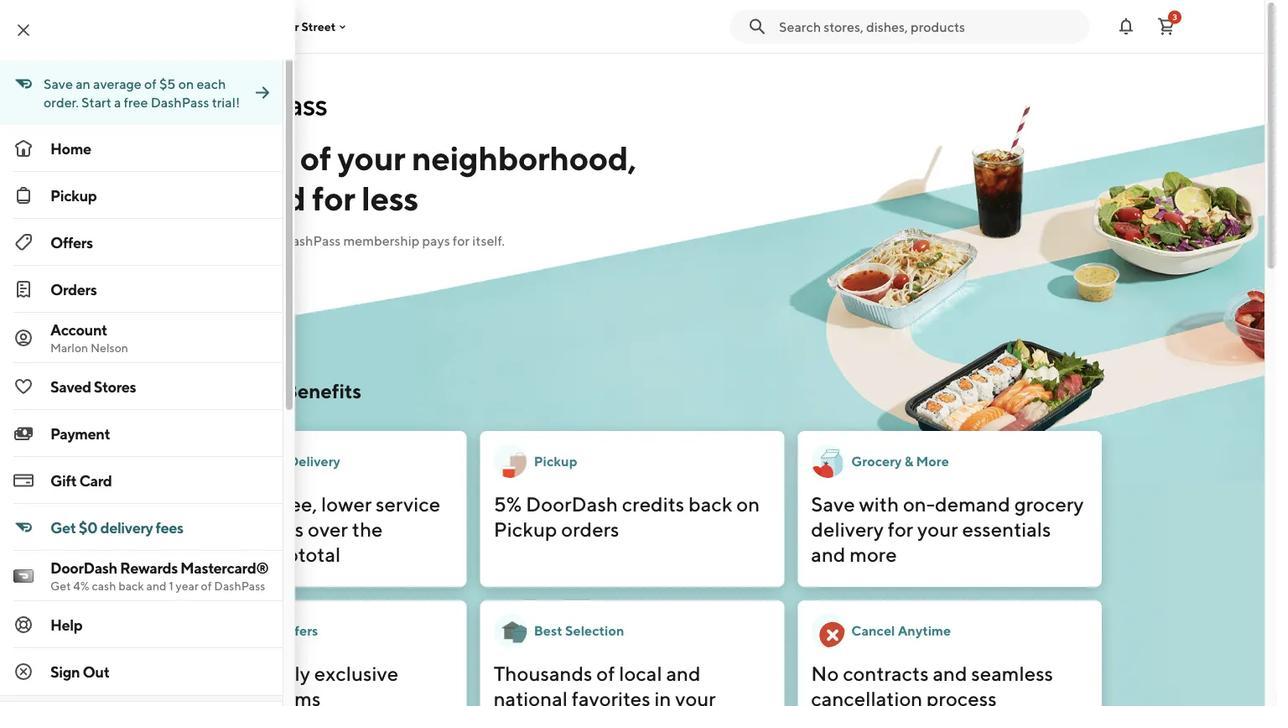 Task type: vqa. For each thing, say whether or not it's contained in the screenshot.


Task type: describe. For each thing, give the bounding box(es) containing it.
exclusive
[[216, 623, 275, 639]]

grocery
[[851, 453, 902, 469]]

for for the
[[312, 178, 355, 218]]

mastercard®
[[180, 558, 269, 576]]

orders,
[[228, 233, 270, 249]]

4%
[[73, 579, 89, 593]]

saved
[[50, 377, 91, 395]]

average
[[93, 76, 142, 92]]

exclusive
[[314, 661, 398, 685]]

and inside save with on-demand grocery delivery for your essentials and more
[[811, 542, 846, 566]]

over
[[308, 517, 348, 541]]

order.
[[44, 94, 79, 110]]

home link
[[0, 125, 283, 172]]

sign out link
[[0, 648, 283, 695]]

doordash rewards mastercard® get 4% cash back and 1 year of dashpass
[[50, 558, 269, 593]]

in
[[163, 233, 175, 249]]

start
[[81, 94, 111, 110]]

marlon
[[50, 341, 88, 355]]

a inside 'save an average of $5 on each order. start a free dashpass trial!'
[[114, 94, 121, 110]]

save with on-demand grocery delivery for your essentials and more
[[811, 492, 1084, 566]]

anytime
[[898, 623, 951, 639]]

thousands
[[494, 661, 592, 685]]

items
[[271, 686, 321, 706]]

1 vertical spatial dashpass
[[282, 233, 341, 249]]

members-
[[176, 661, 271, 685]]

your inside save with on-demand grocery delivery for your essentials and more
[[917, 517, 958, 541]]

process
[[927, 686, 997, 706]]

neighborhood,
[[412, 138, 636, 177]]

gift card
[[50, 471, 112, 489]]

fee,
[[283, 492, 317, 516]]

and inside doordash rewards mastercard® get 4% cash back and 1 year of dashpass
[[146, 579, 167, 593]]

close image
[[13, 20, 34, 40]]

local
[[619, 661, 662, 685]]

&
[[904, 453, 913, 469]]

save an average of $5 on each order. start a free dashpass trial! status
[[0, 60, 252, 125]]

pays
[[422, 233, 450, 249]]

the
[[352, 517, 383, 541]]

5 items, open order cart image
[[1156, 16, 1176, 36]]

membership
[[343, 233, 420, 249]]

get inside doordash rewards mastercard® get 4% cash back and 1 year of dashpass
[[50, 579, 71, 593]]

minimum
[[176, 542, 262, 566]]

save for save with on-demand grocery delivery for your essentials and more
[[811, 492, 855, 516]]

the best of your neighborhood, delivered for less
[[163, 138, 636, 218]]

back inside doordash rewards mastercard® get 4% cash back and 1 year of dashpass
[[118, 579, 144, 593]]

restaurant
[[216, 453, 286, 469]]

cancel anytime
[[851, 623, 951, 639]]

1
[[169, 579, 173, 593]]

less
[[361, 178, 418, 218]]

delivery inside save with on-demand grocery delivery for your essentials and more
[[811, 517, 884, 541]]

seamless
[[971, 661, 1053, 685]]

1 get from the top
[[50, 518, 76, 536]]

with
[[859, 492, 899, 516]]

doordash inside the 5% doordash credits back on pickup orders
[[526, 492, 618, 516]]

pickup inside the 5% doordash credits back on pickup orders
[[494, 517, 557, 541]]

more
[[850, 542, 897, 566]]

cancel
[[851, 623, 895, 639]]

out
[[83, 662, 109, 680]]

water street button
[[265, 19, 349, 33]]

1 vertical spatial offers
[[278, 623, 318, 639]]

$0 delivery fee, lower service fees on orders over the minimum subtotal
[[176, 492, 440, 566]]

two
[[202, 233, 225, 249]]

cancellation
[[811, 686, 923, 706]]

nelson
[[91, 341, 128, 355]]

$0 inside $0 delivery fee, lower service fees on orders over the minimum subtotal
[[176, 492, 202, 516]]

for for save
[[888, 517, 913, 541]]

delivered
[[163, 178, 306, 218]]

selection
[[565, 623, 624, 639]]

0 vertical spatial pickup
[[50, 186, 97, 204]]

of inside the best of your neighborhood, delivered for less
[[300, 138, 331, 177]]

saved stores link
[[0, 363, 283, 410]]

grocery
[[1014, 492, 1084, 516]]

offers link
[[0, 219, 283, 266]]

in
[[654, 686, 671, 706]]

and inside members-only exclusive offers and items
[[233, 686, 267, 706]]

just
[[177, 233, 199, 249]]

trial!
[[212, 94, 240, 110]]

your inside the best of your neighborhood, delivered for less
[[337, 138, 405, 177]]

thousands of local and national favorites in you
[[494, 661, 716, 706]]

5% doordash credits back on pickup orders
[[494, 492, 760, 541]]



Task type: locate. For each thing, give the bounding box(es) containing it.
1 horizontal spatial your
[[917, 517, 958, 541]]

2 orders from the left
[[561, 517, 619, 541]]

dashpass
[[151, 94, 209, 110], [282, 233, 341, 249], [214, 579, 265, 593]]

of right year
[[201, 579, 212, 593]]

0 vertical spatial $0
[[176, 492, 202, 516]]

offers
[[176, 686, 229, 706]]

of inside doordash rewards mastercard® get 4% cash back and 1 year of dashpass
[[201, 579, 212, 593]]

0 horizontal spatial save
[[44, 76, 73, 92]]

1 horizontal spatial $0
[[176, 492, 202, 516]]

2 vertical spatial dashpass
[[214, 579, 265, 593]]

2 horizontal spatial delivery
[[811, 517, 884, 541]]

on inside 'save an average of $5 on each order. start a free dashpass trial!'
[[178, 76, 194, 92]]

0 horizontal spatial your
[[337, 138, 405, 177]]

3 button
[[1150, 10, 1183, 43]]

delivery
[[289, 453, 340, 469]]

0 vertical spatial back
[[688, 492, 732, 516]]

save
[[44, 76, 73, 92], [811, 492, 855, 516]]

for
[[312, 178, 355, 218], [453, 233, 470, 249], [888, 517, 913, 541]]

dashpass for mastercard®
[[214, 579, 265, 593]]

0 vertical spatial doordash
[[526, 492, 618, 516]]

best
[[534, 623, 562, 639]]

each
[[197, 76, 226, 92]]

and down members-
[[233, 686, 267, 706]]

free
[[124, 94, 148, 110]]

stores
[[94, 377, 136, 395]]

a left free
[[114, 94, 121, 110]]

0 vertical spatial get
[[50, 518, 76, 536]]

2 get from the top
[[50, 579, 71, 593]]

doordash inside doordash rewards mastercard® get 4% cash back and 1 year of dashpass
[[50, 558, 117, 576]]

save up order. at left
[[44, 76, 73, 92]]

2 horizontal spatial dashpass
[[282, 233, 341, 249]]

best
[[227, 138, 294, 177]]

1 horizontal spatial doordash
[[526, 492, 618, 516]]

1 horizontal spatial for
[[453, 233, 470, 249]]

in just two orders, a dashpass membership pays for itself.
[[163, 233, 505, 249]]

and inside the no contracts and seamless cancellation process
[[933, 661, 967, 685]]

0 horizontal spatial a
[[114, 94, 121, 110]]

for inside the best of your neighborhood, delivered for less
[[312, 178, 355, 218]]

on-
[[903, 492, 935, 516]]

save for save an average of $5 on each order. start a free dashpass trial!
[[44, 76, 73, 92]]

and inside thousands of local and national favorites in you
[[666, 661, 701, 685]]

restaurant delivery
[[216, 453, 340, 469]]

fees inside $0 delivery fee, lower service fees on orders over the minimum subtotal
[[176, 517, 214, 541]]

0 vertical spatial save
[[44, 76, 73, 92]]

0 horizontal spatial delivery
[[100, 518, 153, 536]]

delivery up the rewards
[[100, 518, 153, 536]]

members-only exclusive offers and items
[[176, 661, 398, 706]]

1 orders from the left
[[246, 517, 304, 541]]

1 vertical spatial for
[[453, 233, 470, 249]]

delivery inside $0 delivery fee, lower service fees on orders over the minimum subtotal
[[206, 492, 279, 516]]

2 horizontal spatial for
[[888, 517, 913, 541]]

dashpass right orders,
[[282, 233, 341, 249]]

0 vertical spatial on
[[178, 76, 194, 92]]

national
[[494, 686, 568, 706]]

membership
[[163, 379, 280, 402]]

of left $5
[[144, 76, 157, 92]]

fees inside get $0 delivery fees link
[[156, 518, 183, 536]]

get $0 delivery fees
[[50, 518, 183, 536]]

saved stores
[[50, 377, 136, 395]]

itself.
[[472, 233, 505, 249]]

for right 'pays'
[[453, 233, 470, 249]]

rewards
[[120, 558, 178, 576]]

account
[[50, 320, 107, 338]]

sign
[[50, 662, 80, 680]]

home
[[50, 139, 91, 157]]

and left 1
[[146, 579, 167, 593]]

0 vertical spatial dashpass
[[151, 94, 209, 110]]

1 vertical spatial a
[[272, 233, 280, 249]]

offers up orders
[[50, 233, 93, 251]]

0 vertical spatial offers
[[50, 233, 93, 251]]

for up the in just two orders, a dashpass membership pays for itself.
[[312, 178, 355, 218]]

$0
[[176, 492, 202, 516], [79, 518, 98, 536]]

and up in at the right of page
[[666, 661, 701, 685]]

doordash right 5%
[[526, 492, 618, 516]]

contracts
[[843, 661, 929, 685]]

delivery up more
[[811, 517, 884, 541]]

dashpass for average
[[151, 94, 209, 110]]

credits
[[622, 492, 684, 516]]

gift
[[50, 471, 77, 489]]

subtotal
[[266, 542, 341, 566]]

1 horizontal spatial on
[[218, 517, 242, 541]]

$0 up minimum in the bottom left of the page
[[176, 492, 202, 516]]

0 vertical spatial your
[[337, 138, 405, 177]]

$5
[[159, 76, 176, 92]]

demand
[[935, 492, 1010, 516]]

of right best
[[300, 138, 331, 177]]

and left more
[[811, 542, 846, 566]]

dashpass inside doordash rewards mastercard® get 4% cash back and 1 year of dashpass
[[214, 579, 265, 593]]

for down on-
[[888, 517, 913, 541]]

fees up minimum in the bottom left of the page
[[176, 517, 214, 541]]

of
[[144, 76, 157, 92], [300, 138, 331, 177], [201, 579, 212, 593], [596, 661, 615, 685]]

save an average of $5 on each order. start a free dashpass trial!
[[44, 76, 240, 110]]

payment link
[[0, 410, 283, 457]]

1 vertical spatial on
[[736, 492, 760, 516]]

of inside thousands of local and national favorites in you
[[596, 661, 615, 685]]

1 horizontal spatial a
[[272, 233, 280, 249]]

1 vertical spatial doordash
[[50, 558, 117, 576]]

the
[[163, 138, 220, 177]]

exclusive offers
[[216, 623, 318, 639]]

card
[[79, 471, 112, 489]]

sign out
[[50, 662, 109, 680]]

0 horizontal spatial $0
[[79, 518, 98, 536]]

1 horizontal spatial back
[[688, 492, 732, 516]]

save inside save with on-demand grocery delivery for your essentials and more
[[811, 492, 855, 516]]

dashpass inside 'save an average of $5 on each order. start a free dashpass trial!'
[[151, 94, 209, 110]]

back inside the 5% doordash credits back on pickup orders
[[688, 492, 732, 516]]

1 horizontal spatial save
[[811, 492, 855, 516]]

service
[[376, 492, 440, 516]]

offers up only
[[278, 623, 318, 639]]

account marlon nelson
[[50, 320, 128, 355]]

your up less
[[337, 138, 405, 177]]

dashpass down $5
[[151, 94, 209, 110]]

of inside 'save an average of $5 on each order. start a free dashpass trial!'
[[144, 76, 157, 92]]

0 horizontal spatial back
[[118, 579, 144, 593]]

no contracts and seamless cancellation process
[[811, 661, 1053, 706]]

only
[[271, 661, 310, 685]]

0 horizontal spatial dashpass
[[151, 94, 209, 110]]

delivery
[[206, 492, 279, 516], [811, 517, 884, 541], [100, 518, 153, 536]]

pickup link
[[0, 172, 283, 219]]

orders link
[[0, 266, 283, 313]]

essentials
[[962, 517, 1051, 541]]

1 vertical spatial back
[[118, 579, 144, 593]]

0 horizontal spatial for
[[312, 178, 355, 218]]

1 vertical spatial $0
[[79, 518, 98, 536]]

doordash
[[526, 492, 618, 516], [50, 558, 117, 576]]

1 horizontal spatial orders
[[561, 517, 619, 541]]

and
[[811, 542, 846, 566], [146, 579, 167, 593], [666, 661, 701, 685], [933, 661, 967, 685], [233, 686, 267, 706]]

and up process on the bottom of the page
[[933, 661, 967, 685]]

on
[[178, 76, 194, 92], [736, 492, 760, 516], [218, 517, 242, 541]]

street
[[301, 19, 336, 33]]

an
[[76, 76, 90, 92]]

back down the rewards
[[118, 579, 144, 593]]

orders inside the 5% doordash credits back on pickup orders
[[561, 517, 619, 541]]

help link
[[0, 601, 283, 648]]

$0 down "gift card"
[[79, 518, 98, 536]]

2 vertical spatial for
[[888, 517, 913, 541]]

save left with
[[811, 492, 855, 516]]

2 horizontal spatial on
[[736, 492, 760, 516]]

1 vertical spatial your
[[917, 517, 958, 541]]

orders
[[50, 280, 97, 298]]

1 horizontal spatial delivery
[[206, 492, 279, 516]]

2 vertical spatial on
[[218, 517, 242, 541]]

orders inside $0 delivery fee, lower service fees on orders over the minimum subtotal
[[246, 517, 304, 541]]

0 horizontal spatial on
[[178, 76, 194, 92]]

dashpass down mastercard® on the left bottom of page
[[214, 579, 265, 593]]

on inside $0 delivery fee, lower service fees on orders over the minimum subtotal
[[218, 517, 242, 541]]

grocery & more
[[851, 453, 949, 469]]

1 vertical spatial get
[[50, 579, 71, 593]]

get down gift
[[50, 518, 76, 536]]

0 horizontal spatial doordash
[[50, 558, 117, 576]]

a right orders,
[[272, 233, 280, 249]]

lower
[[321, 492, 372, 516]]

fees up the rewards
[[156, 518, 183, 536]]

water street
[[265, 19, 336, 33]]

membership benefits
[[163, 379, 361, 402]]

1 horizontal spatial dashpass
[[214, 579, 265, 593]]

back right credits
[[688, 492, 732, 516]]

on inside the 5% doordash credits back on pickup orders
[[736, 492, 760, 516]]

your down on-
[[917, 517, 958, 541]]

fees
[[176, 517, 214, 541], [156, 518, 183, 536]]

0 vertical spatial a
[[114, 94, 121, 110]]

1 vertical spatial pickup
[[534, 453, 577, 469]]

favorites
[[572, 686, 650, 706]]

doordash up 4%
[[50, 558, 117, 576]]

1 horizontal spatial offers
[[278, 623, 318, 639]]

payment
[[50, 424, 110, 442]]

5%
[[494, 492, 522, 516]]

save inside 'save an average of $5 on each order. start a free dashpass trial!'
[[44, 76, 73, 92]]

0 horizontal spatial orders
[[246, 517, 304, 541]]

best selection
[[534, 623, 624, 639]]

3
[[1172, 12, 1177, 22]]

delivery down restaurant
[[206, 492, 279, 516]]

get left 4%
[[50, 579, 71, 593]]

orders
[[246, 517, 304, 541], [561, 517, 619, 541]]

for inside save with on-demand grocery delivery for your essentials and more
[[888, 517, 913, 541]]

gift card link
[[0, 457, 283, 504]]

of up 'favorites'
[[596, 661, 615, 685]]

2 vertical spatial pickup
[[494, 517, 557, 541]]

save an average of $5 on each order. start a free dashpass trial! link
[[0, 60, 283, 125]]

1 vertical spatial save
[[811, 492, 855, 516]]

0 vertical spatial for
[[312, 178, 355, 218]]

help
[[50, 615, 82, 633]]

0 horizontal spatial offers
[[50, 233, 93, 251]]

notification bell image
[[1116, 16, 1136, 36]]

get
[[50, 518, 76, 536], [50, 579, 71, 593]]



